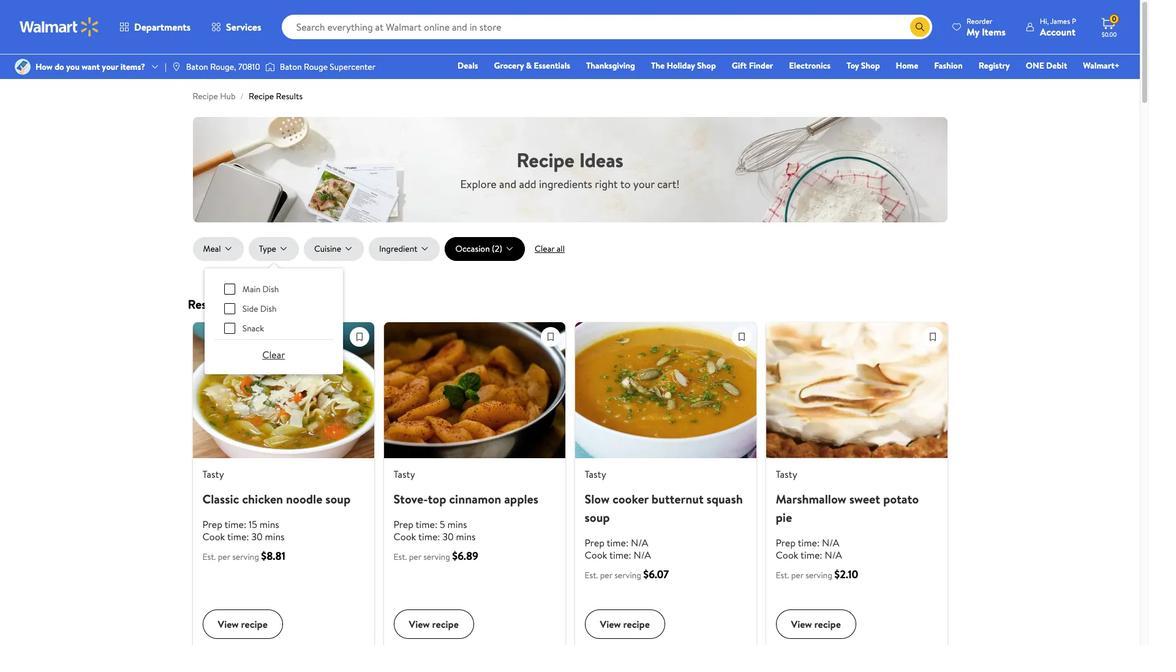 Task type: locate. For each thing, give the bounding box(es) containing it.
cook up est. per serving $2.10
[[776, 548, 799, 562]]

soup right noodle
[[325, 491, 351, 507]]

view for marshmallow sweet potato pie
[[791, 618, 812, 631]]

deals
[[458, 59, 478, 72]]

est. inside est. per serving $2.10
[[776, 569, 789, 582]]

classic chicken noodle soup image
[[193, 322, 374, 458]]

registry
[[979, 59, 1010, 72]]

1 vertical spatial your
[[633, 176, 655, 192]]

view recipe for stove-top cinnamon apples
[[409, 618, 459, 631]]

cook up est. per serving $8.81
[[203, 530, 225, 544]]

meal
[[203, 243, 221, 255]]

30 inside prep time: 5 mins cook time: 30 mins
[[443, 530, 454, 544]]

cook
[[203, 530, 225, 544], [394, 530, 416, 544], [585, 548, 607, 562], [776, 548, 799, 562]]

Search search field
[[282, 15, 932, 39]]

1 vertical spatial clear
[[262, 348, 285, 361]]

1 horizontal spatial prep time: n/a cook time: n/a
[[776, 536, 842, 562]]

$8.81
[[261, 548, 286, 564]]

serving down prep time: 5 mins cook time: 30 mins at the bottom of page
[[423, 551, 450, 563]]

30 up est. per serving $8.81
[[251, 530, 263, 544]]

serving inside est. per serving $2.10
[[806, 569, 833, 582]]

hi, james p account
[[1040, 16, 1077, 38]]

prep time: n/a cook time: n/a up est. per serving $2.10
[[776, 536, 842, 562]]

2 baton from the left
[[280, 61, 302, 73]]

prep inside prep time: 5 mins cook time: 30 mins
[[394, 518, 414, 531]]

2 recipe from the left
[[432, 618, 459, 631]]

1 baton from the left
[[186, 61, 208, 73]]

0 horizontal spatial prep time: n/a cook time: n/a
[[585, 536, 651, 562]]

shop right holiday at the top
[[697, 59, 716, 72]]

2 tasty from the left
[[394, 468, 415, 481]]

grocery & essentials link
[[489, 59, 576, 72]]

2 30 from the left
[[443, 530, 454, 544]]

1 horizontal spatial your
[[633, 176, 655, 192]]

gift finder link
[[727, 59, 779, 72]]

results right the / on the top of the page
[[276, 90, 303, 102]]

prep down pie
[[776, 536, 796, 550]]

chicken
[[242, 491, 283, 507]]

mins up $8.81
[[265, 530, 285, 544]]

est.
[[203, 551, 216, 563], [394, 551, 407, 563], [585, 569, 598, 582], [776, 569, 789, 582]]

|
[[165, 61, 167, 73]]

1 prep time: n/a cook time: n/a from the left
[[585, 536, 651, 562]]

account
[[1040, 25, 1076, 38]]

view recipe for classic chicken noodle soup
[[218, 618, 268, 631]]

baton left the rouge,
[[186, 61, 208, 73]]

shop right toy
[[861, 59, 880, 72]]

home
[[896, 59, 919, 72]]

view recipe for slow cooker butternut squash soup
[[600, 618, 650, 631]]

serving left $6.07
[[615, 569, 641, 582]]

per inside est. per serving $8.81
[[218, 551, 230, 563]]

p
[[1072, 16, 1077, 26]]

serving for marshmallow
[[806, 569, 833, 582]]

view recipe
[[218, 618, 268, 631], [409, 618, 459, 631], [600, 618, 650, 631], [791, 618, 841, 631]]

one
[[1026, 59, 1045, 72]]

1 horizontal spatial clear
[[535, 243, 555, 255]]

serving for classic
[[232, 551, 259, 563]]

reorder my items
[[967, 16, 1006, 38]]

2 horizontal spatial test image
[[924, 328, 942, 346]]

cook up est. per serving $6.89
[[394, 530, 416, 544]]

test image for marshmallow sweet potato pie
[[924, 328, 942, 346]]

est. per serving $6.07
[[585, 567, 669, 582]]

cuisine button
[[304, 237, 364, 261]]

serving inside est. per serving $6.07
[[615, 569, 641, 582]]

4 tasty from the left
[[776, 468, 798, 481]]

 image right 70810
[[265, 61, 275, 73]]

tasty up stove-
[[394, 468, 415, 481]]

marshmallow sweet potato pie image
[[766, 322, 948, 458]]

electronics link
[[784, 59, 836, 72]]

departments button
[[109, 12, 201, 42]]

1 horizontal spatial  image
[[265, 61, 275, 73]]

right
[[595, 176, 618, 192]]

classic chicken noodle soup
[[203, 491, 351, 507]]

tasty for classic
[[203, 468, 224, 481]]

gift finder
[[732, 59, 773, 72]]

 image for how
[[15, 59, 31, 75]]

0 horizontal spatial soup
[[325, 491, 351, 507]]

you
[[66, 61, 80, 73]]

0 horizontal spatial baton
[[186, 61, 208, 73]]

2 test image from the left
[[541, 328, 560, 346]]

recipe right the / on the top of the page
[[249, 90, 274, 102]]

main
[[243, 283, 261, 295]]

n/a up est. per serving $6.07 on the bottom of the page
[[631, 536, 649, 550]]

1 vertical spatial dish
[[260, 303, 277, 315]]

1 horizontal spatial test image
[[541, 328, 560, 346]]

0 vertical spatial soup
[[325, 491, 351, 507]]

(2)
[[492, 243, 502, 255]]

2 view recipe from the left
[[409, 618, 459, 631]]

soup
[[325, 491, 351, 507], [585, 509, 610, 526]]

 image
[[171, 62, 181, 72]]

slow cooker butternut squash soup
[[585, 491, 743, 526]]

$2.10
[[835, 567, 859, 582]]

my
[[967, 25, 980, 38]]

recipe hub / recipe results
[[193, 90, 303, 102]]

n/a
[[631, 536, 649, 550], [822, 536, 840, 550], [634, 548, 651, 562], [825, 548, 842, 562]]

walmart image
[[20, 17, 99, 37]]

per down prep time: 15 mins cook time: 30 mins
[[218, 551, 230, 563]]

per down prep time: 5 mins cook time: 30 mins at the bottom of page
[[409, 551, 421, 563]]

0 horizontal spatial clear
[[262, 348, 285, 361]]

cook inside prep time: 5 mins cook time: 30 mins
[[394, 530, 416, 544]]

tasty up classic on the left of page
[[203, 468, 224, 481]]

1 view recipe from the left
[[218, 618, 268, 631]]

prep down slow in the right of the page
[[585, 536, 605, 550]]

1 view from the left
[[218, 618, 239, 631]]

your right to at the right of the page
[[633, 176, 655, 192]]

cart!
[[657, 176, 680, 192]]

1 horizontal spatial baton
[[280, 61, 302, 73]]

search icon image
[[915, 22, 925, 32]]

baton rouge, 70810
[[186, 61, 260, 73]]

est. per serving $2.10
[[776, 567, 859, 582]]

prep inside prep time: 15 mins cook time: 30 mins
[[203, 518, 222, 531]]

0 horizontal spatial results
[[188, 296, 226, 312]]

stove-top cinnamon apples
[[394, 491, 539, 507]]

Walmart Site-Wide search field
[[282, 15, 932, 39]]

15
[[249, 518, 257, 531]]

2 horizontal spatial recipe
[[517, 146, 575, 173]]

dish right the side
[[260, 303, 277, 315]]

0 vertical spatial clear
[[535, 243, 555, 255]]

1 horizontal spatial shop
[[861, 59, 880, 72]]

stove-
[[394, 491, 428, 507]]

prep time: n/a cook time: n/a
[[585, 536, 651, 562], [776, 536, 842, 562]]

 image for baton
[[265, 61, 275, 73]]

debit
[[1047, 59, 1068, 72]]

prep time: n/a cook time: n/a up est. per serving $6.07 on the bottom of the page
[[585, 536, 651, 562]]

fashion link
[[929, 59, 969, 72]]

items?
[[121, 61, 145, 73]]

prep down classic on the left of page
[[203, 518, 222, 531]]

per for classic chicken noodle soup
[[218, 551, 230, 563]]

slow cooker butternut squash soup image
[[575, 322, 756, 458]]

30 for top
[[443, 530, 454, 544]]

1 test image from the left
[[350, 328, 369, 346]]

Main Dish checkbox
[[224, 284, 235, 295]]

4 view recipe from the left
[[791, 618, 841, 631]]

tasty up slow in the right of the page
[[585, 468, 606, 481]]

recipe for top
[[432, 618, 459, 631]]

services
[[226, 20, 261, 34]]

0 horizontal spatial shop
[[697, 59, 716, 72]]

baton for baton rouge supercenter
[[280, 61, 302, 73]]

clear down snack
[[262, 348, 285, 361]]

cook inside prep time: 15 mins cook time: 30 mins
[[203, 530, 225, 544]]

stove-top cinnamon apples image
[[384, 322, 565, 458]]

recipe ideas explore and add ingredients right to your cart!
[[460, 146, 680, 192]]

prep down stove-
[[394, 518, 414, 531]]

clear left all at the left top of page
[[535, 243, 555, 255]]

1 horizontal spatial 30
[[443, 530, 454, 544]]

 image left 'how'
[[15, 59, 31, 75]]

per left $2.10
[[791, 569, 804, 582]]

est. per serving $8.81
[[203, 548, 286, 564]]

the holiday shop
[[651, 59, 716, 72]]

2 view from the left
[[409, 618, 430, 631]]

serving inside est. per serving $6.89
[[423, 551, 450, 563]]

recipe left hub at top left
[[193, 90, 218, 102]]

test image for stove-top cinnamon apples
[[541, 328, 560, 346]]

per inside est. per serving $6.07
[[600, 569, 613, 582]]

mins
[[260, 518, 279, 531], [448, 518, 467, 531], [265, 530, 285, 544], [456, 530, 476, 544]]

per inside est. per serving $6.89
[[409, 551, 421, 563]]

est. inside est. per serving $6.89
[[394, 551, 407, 563]]

0 vertical spatial dish
[[263, 283, 279, 295]]

4 recipe from the left
[[815, 618, 841, 631]]

tasty up marshmallow
[[776, 468, 798, 481]]

want
[[82, 61, 100, 73]]

4 view from the left
[[791, 618, 812, 631]]

1 tasty from the left
[[203, 468, 224, 481]]

 image
[[15, 59, 31, 75], [265, 61, 275, 73]]

serving inside est. per serving $8.81
[[232, 551, 259, 563]]

prep
[[203, 518, 222, 531], [394, 518, 414, 531], [585, 536, 605, 550], [776, 536, 796, 550]]

soup down slow in the right of the page
[[585, 509, 610, 526]]

0 horizontal spatial test image
[[350, 328, 369, 346]]

occasion
[[456, 243, 490, 255]]

0 vertical spatial your
[[102, 61, 118, 73]]

est. for slow cooker butternut squash soup
[[585, 569, 598, 582]]

results down 'main dish' option
[[188, 296, 226, 312]]

recipe
[[241, 618, 268, 631], [432, 618, 459, 631], [623, 618, 650, 631], [815, 618, 841, 631]]

3 view recipe from the left
[[600, 618, 650, 631]]

view for classic chicken noodle soup
[[218, 618, 239, 631]]

cooker
[[613, 491, 649, 507]]

cinnamon
[[449, 491, 501, 507]]

recipe inside recipe ideas explore and add ingredients right to your cart!
[[517, 146, 575, 173]]

baton left rouge
[[280, 61, 302, 73]]

serving down prep time: 15 mins cook time: 30 mins
[[232, 551, 259, 563]]

walmart+
[[1083, 59, 1120, 72]]

and
[[499, 176, 517, 192]]

your right want
[[102, 61, 118, 73]]

occasion (2)
[[456, 243, 502, 255]]

n/a up est. per serving $2.10
[[822, 536, 840, 550]]

per for slow cooker butternut squash soup
[[600, 569, 613, 582]]

tasty
[[203, 468, 224, 481], [394, 468, 415, 481], [585, 468, 606, 481], [776, 468, 798, 481]]

test image
[[350, 328, 369, 346], [541, 328, 560, 346], [924, 328, 942, 346]]

view for stove-top cinnamon apples
[[409, 618, 430, 631]]

est. inside est. per serving $6.07
[[585, 569, 598, 582]]

1 horizontal spatial soup
[[585, 509, 610, 526]]

soup inside slow cooker butternut squash soup
[[585, 509, 610, 526]]

shop
[[697, 59, 716, 72], [861, 59, 880, 72]]

type
[[259, 243, 276, 255]]

1 recipe from the left
[[241, 618, 268, 631]]

thanksgiving link
[[581, 59, 641, 72]]

per inside est. per serving $2.10
[[791, 569, 804, 582]]

3 recipe from the left
[[623, 618, 650, 631]]

3 view from the left
[[600, 618, 621, 631]]

do
[[55, 61, 64, 73]]

tasty for slow
[[585, 468, 606, 481]]

per left $6.07
[[600, 569, 613, 582]]

0 horizontal spatial 30
[[251, 530, 263, 544]]

registry link
[[973, 59, 1016, 72]]

est. inside est. per serving $8.81
[[203, 551, 216, 563]]

side dish
[[243, 303, 277, 315]]

0 vertical spatial results
[[276, 90, 303, 102]]

dish right main
[[263, 283, 279, 295]]

1 vertical spatial soup
[[585, 509, 610, 526]]

0 horizontal spatial  image
[[15, 59, 31, 75]]

3 tasty from the left
[[585, 468, 606, 481]]

recipe up the add
[[517, 146, 575, 173]]

1 30 from the left
[[251, 530, 263, 544]]

dish for main dish
[[263, 283, 279, 295]]

3 test image from the left
[[924, 328, 942, 346]]

serving left $2.10
[[806, 569, 833, 582]]

supercenter
[[330, 61, 376, 73]]

0 horizontal spatial your
[[102, 61, 118, 73]]

main dish
[[243, 283, 279, 295]]

30 inside prep time: 15 mins cook time: 30 mins
[[251, 530, 263, 544]]

side
[[243, 303, 258, 315]]

30 up est. per serving $6.89
[[443, 530, 454, 544]]

results
[[276, 90, 303, 102], [188, 296, 226, 312]]

type button
[[249, 237, 299, 261]]

baton
[[186, 61, 208, 73], [280, 61, 302, 73]]

2 prep time: n/a cook time: n/a from the left
[[776, 536, 842, 562]]

clear for clear
[[262, 348, 285, 361]]

0 horizontal spatial recipe
[[193, 90, 218, 102]]

finder
[[749, 59, 773, 72]]

prep time: n/a cook time: n/a for marshmallow sweet potato pie
[[776, 536, 842, 562]]

30
[[251, 530, 263, 544], [443, 530, 454, 544]]

serving
[[232, 551, 259, 563], [423, 551, 450, 563], [615, 569, 641, 582], [806, 569, 833, 582]]



Task type: describe. For each thing, give the bounding box(es) containing it.
recipe for ideas
[[517, 146, 575, 173]]

view for slow cooker butternut squash soup
[[600, 618, 621, 631]]

n/a up $6.07
[[634, 548, 651, 562]]

james
[[1051, 16, 1070, 26]]

dish for side dish
[[260, 303, 277, 315]]

mins right 15
[[260, 518, 279, 531]]

departments
[[134, 20, 191, 34]]

Side Dish checkbox
[[224, 303, 235, 314]]

one debit link
[[1021, 59, 1073, 72]]

marshmallow
[[776, 491, 847, 507]]

to
[[620, 176, 631, 192]]

apples
[[504, 491, 539, 507]]

n/a up $2.10
[[825, 548, 842, 562]]

results (72)
[[188, 296, 250, 312]]

toy shop link
[[841, 59, 886, 72]]

rouge
[[304, 61, 328, 73]]

(72)
[[229, 296, 250, 312]]

serving for slow
[[615, 569, 641, 582]]

recipe for sweet
[[815, 618, 841, 631]]

the holiday shop link
[[646, 59, 722, 72]]

30 for chicken
[[251, 530, 263, 544]]

per for stove-top cinnamon apples
[[409, 551, 421, 563]]

hi,
[[1040, 16, 1049, 26]]

services button
[[201, 12, 272, 42]]

clear all
[[535, 243, 565, 255]]

clear all button
[[525, 239, 575, 259]]

$6.89
[[452, 548, 479, 564]]

view recipe for marshmallow sweet potato pie
[[791, 618, 841, 631]]

recipe for cooker
[[623, 618, 650, 631]]

1 vertical spatial results
[[188, 296, 226, 312]]

prep time: 15 mins cook time: 30 mins
[[203, 518, 285, 544]]

prep for stove-top cinnamon apples
[[394, 518, 414, 531]]

0
[[1112, 14, 1117, 24]]

top
[[428, 491, 446, 507]]

ideas
[[579, 146, 624, 173]]

electronics
[[789, 59, 831, 72]]

baton rouge supercenter
[[280, 61, 376, 73]]

essentials
[[534, 59, 570, 72]]

1 shop from the left
[[697, 59, 716, 72]]

sweet
[[850, 491, 881, 507]]

2 shop from the left
[[861, 59, 880, 72]]

clear button
[[248, 343, 300, 367]]

5
[[440, 518, 445, 531]]

est. for marshmallow sweet potato pie
[[776, 569, 789, 582]]

occasion (2) button
[[445, 237, 525, 261]]

est. for classic chicken noodle soup
[[203, 551, 216, 563]]

ingredient
[[379, 243, 418, 255]]

toy
[[847, 59, 859, 72]]

grocery
[[494, 59, 524, 72]]

tasty for stove-
[[394, 468, 415, 481]]

explore
[[460, 176, 497, 192]]

baton for baton rouge, 70810
[[186, 61, 208, 73]]

$0.00
[[1102, 30, 1117, 39]]

serving for stove-
[[423, 551, 450, 563]]

prep for marshmallow sweet potato pie
[[776, 536, 796, 550]]

all
[[557, 243, 565, 255]]

grocery & essentials
[[494, 59, 570, 72]]

0 $0.00
[[1102, 14, 1117, 39]]

test image
[[733, 328, 751, 346]]

prep time: 5 mins cook time: 30 mins
[[394, 518, 476, 544]]

clear for clear all
[[535, 243, 555, 255]]

slow
[[585, 491, 610, 507]]

butternut
[[652, 491, 704, 507]]

recipe for chicken
[[241, 618, 268, 631]]

deals link
[[452, 59, 484, 72]]

noodle
[[286, 491, 323, 507]]

snack
[[243, 322, 264, 335]]

classic
[[203, 491, 239, 507]]

your inside recipe ideas explore and add ingredients right to your cart!
[[633, 176, 655, 192]]

recipe hub link
[[193, 90, 236, 102]]

squash
[[707, 491, 743, 507]]

holiday
[[667, 59, 695, 72]]

prep for classic chicken noodle soup
[[203, 518, 222, 531]]

/
[[241, 90, 244, 102]]

reorder
[[967, 16, 993, 26]]

how do you want your items?
[[36, 61, 145, 73]]

test image for classic chicken noodle soup
[[350, 328, 369, 346]]

one debit
[[1026, 59, 1068, 72]]

meal button
[[193, 237, 244, 261]]

ingredients
[[539, 176, 592, 192]]

walmart+ link
[[1078, 59, 1126, 72]]

ingredient button
[[369, 237, 440, 261]]

recipe for hub
[[193, 90, 218, 102]]

the
[[651, 59, 665, 72]]

pie
[[776, 509, 792, 526]]

1 horizontal spatial recipe
[[249, 90, 274, 102]]

marshmallow sweet potato pie
[[776, 491, 919, 526]]

prep time: n/a cook time: n/a for slow cooker butternut squash soup
[[585, 536, 651, 562]]

est. for stove-top cinnamon apples
[[394, 551, 407, 563]]

cook up est. per serving $6.07 on the bottom of the page
[[585, 548, 607, 562]]

mins right 5
[[448, 518, 467, 531]]

per for marshmallow sweet potato pie
[[791, 569, 804, 582]]

gift
[[732, 59, 747, 72]]

items
[[982, 25, 1006, 38]]

Snack checkbox
[[224, 323, 235, 334]]

home link
[[891, 59, 924, 72]]

mins up $6.89
[[456, 530, 476, 544]]

tasty for marshmallow
[[776, 468, 798, 481]]

1 horizontal spatial results
[[276, 90, 303, 102]]

est. per serving $6.89
[[394, 548, 479, 564]]

rouge,
[[210, 61, 236, 73]]

$6.07
[[643, 567, 669, 582]]

prep for slow cooker butternut squash soup
[[585, 536, 605, 550]]

fashion
[[935, 59, 963, 72]]



Task type: vqa. For each thing, say whether or not it's contained in the screenshot.
7.5 $69.99
no



